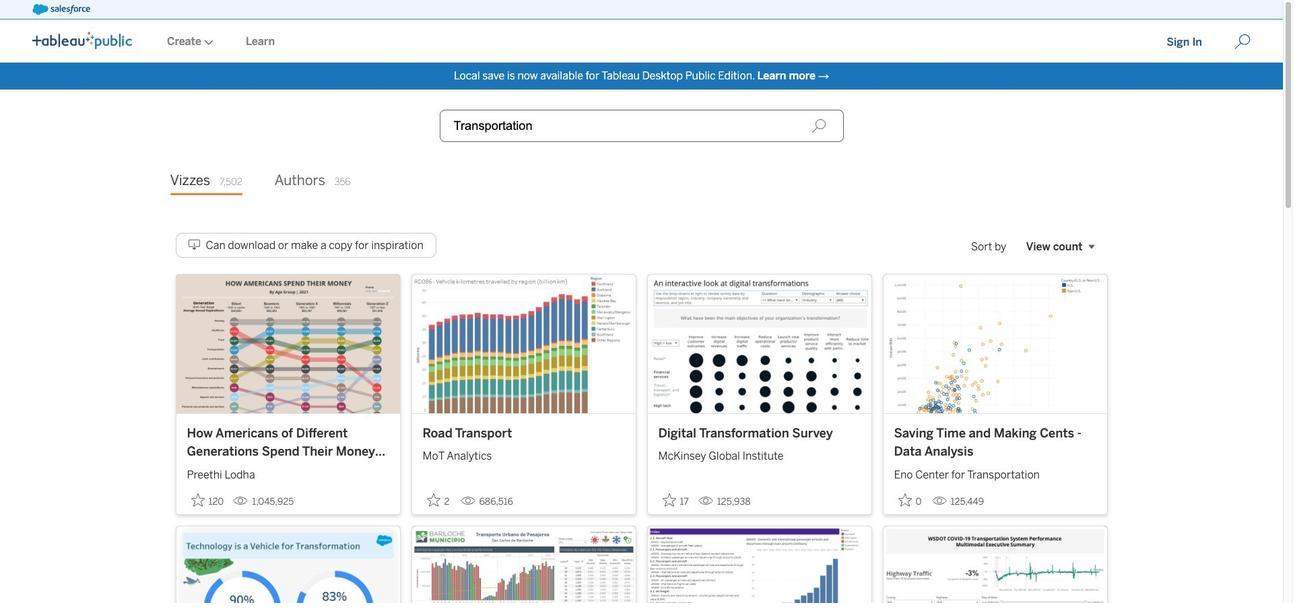 Task type: vqa. For each thing, say whether or not it's contained in the screenshot.
Go to search Image
yes



Task type: locate. For each thing, give the bounding box(es) containing it.
1 horizontal spatial add favorite image
[[427, 494, 440, 507]]

salesforce logo image
[[32, 4, 90, 15]]

2 horizontal spatial add favorite image
[[898, 494, 912, 507]]

2 add favorite image from the left
[[427, 494, 440, 507]]

search image
[[811, 119, 826, 133]]

0 horizontal spatial add favorite image
[[191, 494, 204, 507]]

logo image
[[32, 32, 132, 49]]

1 add favorite image from the left
[[191, 494, 204, 507]]

add favorite image
[[191, 494, 204, 507], [427, 494, 440, 507], [898, 494, 912, 507]]

workbook thumbnail image
[[176, 275, 400, 413], [412, 275, 636, 413], [648, 275, 871, 413], [883, 275, 1107, 413], [176, 527, 400, 604], [412, 527, 636, 604], [648, 527, 871, 604], [883, 527, 1107, 604]]

Add Favorite button
[[187, 490, 228, 512], [423, 490, 455, 512], [658, 490, 693, 512], [894, 490, 927, 512]]



Task type: describe. For each thing, give the bounding box(es) containing it.
go to search image
[[1219, 34, 1267, 50]]

3 add favorite button from the left
[[658, 490, 693, 512]]

create image
[[201, 40, 214, 45]]

Search input field
[[440, 110, 844, 142]]

3 add favorite image from the left
[[898, 494, 912, 507]]

4 add favorite button from the left
[[894, 490, 927, 512]]

1 add favorite button from the left
[[187, 490, 228, 512]]

add favorite image
[[663, 494, 676, 507]]

2 add favorite button from the left
[[423, 490, 455, 512]]



